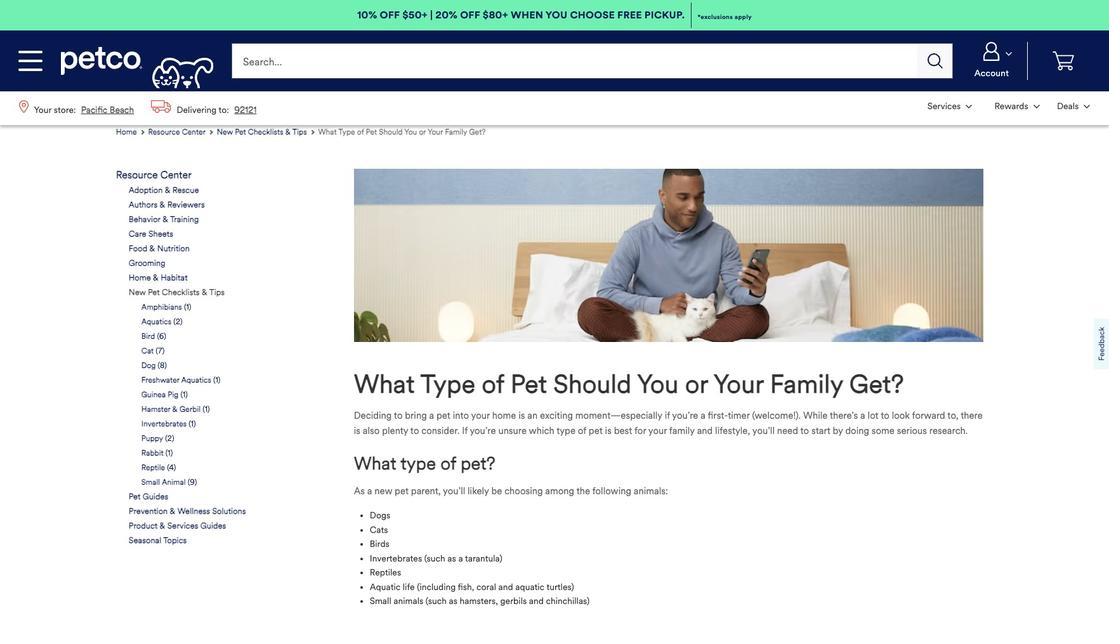 Task type: vqa. For each thing, say whether or not it's contained in the screenshot.
3
no



Task type: locate. For each thing, give the bounding box(es) containing it.
and up gerbils
[[499, 582, 513, 593]]

0 vertical spatial as
[[448, 553, 456, 564]]

your right into
[[472, 410, 490, 422]]

adoption & rescue link
[[129, 185, 199, 196]]

resource center link up adoption
[[116, 169, 192, 181]]

prevention
[[129, 507, 168, 517]]

cats
[[370, 525, 388, 536]]

0 vertical spatial get?
[[469, 127, 486, 137]]

you're up family
[[673, 410, 699, 422]]

home left resource center
[[116, 127, 137, 137]]

0 vertical spatial (2)
[[174, 317, 183, 326]]

aquatics down "amphibians" link
[[141, 317, 172, 326]]

1 horizontal spatial small
[[370, 596, 392, 607]]

aquatics link
[[141, 316, 172, 328]]

2 horizontal spatial and
[[698, 426, 713, 437]]

0 horizontal spatial type
[[339, 127, 355, 137]]

0 vertical spatial what
[[318, 127, 337, 137]]

by
[[833, 426, 844, 437]]

home link
[[116, 125, 146, 139]]

pet
[[437, 410, 451, 422], [589, 426, 603, 437], [395, 486, 409, 497]]

0 horizontal spatial tips
[[209, 288, 225, 298]]

1 horizontal spatial invertebrates
[[370, 553, 422, 564]]

deciding to bring a pet into your home is an exciting moment—especially if you're a first-timer (welcome!). while there's a lot to look forward to, there is also plenty to consider. if you're unsure which type of pet is best for your family and lifestyle, you'll need to start by doing some serious research.
[[354, 410, 983, 437]]

1 horizontal spatial type
[[557, 426, 576, 437]]

behavior
[[129, 215, 161, 225]]

0 vertical spatial you
[[405, 127, 417, 137]]

to up plenty
[[394, 410, 403, 422]]

behavior & training link
[[129, 214, 199, 226]]

some
[[872, 426, 895, 437]]

adoption
[[129, 186, 163, 196]]

cat
[[141, 346, 154, 356]]

rabbit link
[[141, 448, 164, 459]]

there
[[961, 410, 983, 422]]

for
[[635, 426, 647, 437]]

reptile
[[141, 463, 165, 473]]

services
[[167, 521, 198, 532]]

(2) down invertebrates "link"
[[165, 434, 174, 443]]

tips
[[293, 127, 307, 137], [209, 288, 225, 298]]

a left tarantula)
[[459, 553, 463, 564]]

*exclusions apply
[[698, 12, 752, 21]]

1 horizontal spatial or
[[686, 369, 708, 400]]

resource inside resource center adoption & rescue authors & reviewers behavior & training care sheets food & nutrition grooming home & habitat new pet checklists & tips amphibians (1) aquatics (2) bird (6) cat (7) dog (8) freshwater aquatics (1) guinea pig (1) hamster & gerbil (1) invertebrates (1) puppy (2) rabbit (1) reptile (4) small animal (9) pet guides prevention & wellness solutions product & services guides seasonal topics
[[116, 169, 158, 181]]

your
[[472, 410, 490, 422], [649, 426, 667, 437]]

1 vertical spatial (such
[[426, 596, 447, 607]]

resource center link right home link
[[148, 125, 215, 139]]

what up deciding
[[354, 369, 415, 400]]

new
[[375, 486, 393, 497]]

small down reptile link
[[141, 478, 160, 487]]

or
[[419, 127, 426, 137], [686, 369, 708, 400]]

1 horizontal spatial you'll
[[753, 426, 775, 437]]

need
[[778, 426, 799, 437]]

1 horizontal spatial you're
[[673, 410, 699, 422]]

0 vertical spatial home
[[116, 127, 137, 137]]

0 horizontal spatial you
[[405, 127, 417, 137]]

center for resource center adoption & rescue authors & reviewers behavior & training care sheets food & nutrition grooming home & habitat new pet checklists & tips amphibians (1) aquatics (2) bird (6) cat (7) dog (8) freshwater aquatics (1) guinea pig (1) hamster & gerbil (1) invertebrates (1) puppy (2) rabbit (1) reptile (4) small animal (9) pet guides prevention & wellness solutions product & services guides seasonal topics
[[160, 169, 192, 181]]

off right 20%
[[460, 9, 481, 21]]

0 horizontal spatial checklists
[[162, 288, 200, 298]]

what right new pet checklists & tips link
[[318, 127, 337, 137]]

(welcome!).
[[753, 410, 801, 422]]

(8)
[[158, 361, 167, 370]]

new right resource center
[[217, 127, 233, 137]]

1 horizontal spatial guides
[[201, 521, 226, 532]]

as
[[354, 486, 365, 497]]

into
[[453, 410, 469, 422]]

and down aquatic
[[529, 596, 544, 607]]

(such
[[425, 553, 446, 564], [426, 596, 447, 607]]

(4)
[[167, 463, 176, 473]]

1 horizontal spatial family
[[771, 369, 843, 400]]

1 horizontal spatial pet
[[437, 410, 451, 422]]

your right for
[[649, 426, 667, 437]]

freshwater aquatics link
[[141, 375, 211, 386]]

1 vertical spatial family
[[771, 369, 843, 400]]

pet
[[235, 127, 246, 137], [366, 127, 377, 137], [148, 288, 160, 298], [511, 369, 547, 400], [129, 492, 141, 502]]

plenty
[[382, 426, 409, 437]]

small down 'aquatic'
[[370, 596, 392, 607]]

carat down icon 13 image
[[1006, 52, 1013, 56], [967, 105, 973, 109], [1034, 105, 1041, 109], [1085, 105, 1091, 109]]

1 vertical spatial new
[[129, 288, 146, 298]]

as left tarantula)
[[448, 553, 456, 564]]

1 horizontal spatial new
[[217, 127, 233, 137]]

guides down solutions
[[201, 521, 226, 532]]

dog link
[[141, 360, 156, 372]]

&
[[286, 127, 291, 137], [165, 186, 170, 196], [160, 200, 165, 210], [163, 215, 168, 225], [150, 244, 155, 254], [153, 273, 159, 283], [202, 288, 208, 298], [172, 405, 178, 414], [170, 507, 175, 517], [160, 521, 165, 532]]

1 vertical spatial center
[[160, 169, 192, 181]]

new down home & habitat link
[[129, 288, 146, 298]]

reviewers
[[167, 200, 205, 210]]

0 vertical spatial small
[[141, 478, 160, 487]]

(1) right amphibians
[[184, 302, 191, 312]]

invertebrates
[[141, 419, 187, 429], [370, 553, 422, 564]]

(1) right pig
[[181, 390, 188, 400]]

habitat
[[161, 273, 188, 283]]

guides up prevention
[[143, 492, 168, 502]]

you're right if
[[470, 426, 496, 437]]

0 horizontal spatial new
[[129, 288, 146, 298]]

is left also
[[354, 426, 361, 437]]

a right "as"
[[368, 486, 372, 497]]

to
[[394, 410, 403, 422], [881, 410, 890, 422], [411, 426, 419, 437], [801, 426, 810, 437]]

2 vertical spatial and
[[529, 596, 544, 607]]

resource up adoption
[[116, 169, 158, 181]]

product
[[129, 521, 158, 532]]

1 horizontal spatial checklists
[[248, 127, 284, 137]]

sheets
[[149, 229, 173, 239]]

serious
[[898, 426, 928, 437]]

reptiles
[[370, 568, 401, 578]]

home inside home link
[[116, 127, 137, 137]]

0 horizontal spatial or
[[419, 127, 426, 137]]

resource for resource center
[[148, 127, 180, 137]]

get?
[[469, 127, 486, 137], [850, 369, 904, 400]]

0 vertical spatial invertebrates
[[141, 419, 187, 429]]

choose
[[570, 9, 615, 21]]

0 horizontal spatial pet
[[395, 486, 409, 497]]

(such up (including
[[425, 553, 446, 564]]

1 horizontal spatial aquatics
[[181, 375, 211, 385]]

0 horizontal spatial family
[[445, 127, 467, 137]]

lifestyle,
[[716, 426, 751, 437]]

1 vertical spatial invertebrates
[[370, 553, 422, 564]]

small inside dogs cats birds invertebrates (such as a tarantula) reptiles aquatic life (including fish, coral and aquatic turtles) small animals (such as hamsters, gerbils and chinchillas)
[[370, 596, 392, 607]]

fish,
[[458, 582, 475, 593]]

resource center link
[[148, 125, 215, 139], [116, 169, 192, 181]]

(1) up (4)
[[166, 448, 173, 458]]

1 vertical spatial type
[[401, 453, 436, 475]]

0 vertical spatial resource
[[148, 127, 180, 137]]

aquatic
[[370, 582, 401, 593]]

as down (including
[[449, 596, 458, 607]]

you'll left likely
[[443, 486, 466, 497]]

1 vertical spatial your
[[714, 369, 764, 400]]

center
[[182, 127, 206, 137], [160, 169, 192, 181]]

0 horizontal spatial list
[[10, 91, 266, 125]]

1 vertical spatial checklists
[[162, 288, 200, 298]]

is left an
[[519, 410, 525, 422]]

0 vertical spatial type
[[557, 426, 576, 437]]

0 vertical spatial family
[[445, 127, 467, 137]]

1 vertical spatial guides
[[201, 521, 226, 532]]

you
[[405, 127, 417, 137], [638, 369, 679, 400]]

0 horizontal spatial you'll
[[443, 486, 466, 497]]

pet up consider.
[[437, 410, 451, 422]]

0 vertical spatial you're
[[673, 410, 699, 422]]

center for resource center
[[182, 127, 206, 137]]

0 horizontal spatial get?
[[469, 127, 486, 137]]

0 vertical spatial your
[[472, 410, 490, 422]]

0 horizontal spatial invertebrates
[[141, 419, 187, 429]]

new
[[217, 127, 233, 137], [129, 288, 146, 298]]

1 vertical spatial your
[[649, 426, 667, 437]]

aquatics up gerbil
[[181, 375, 211, 385]]

what up new
[[354, 453, 397, 475]]

1 vertical spatial or
[[686, 369, 708, 400]]

invertebrates down the hamster & gerbil link on the left bottom
[[141, 419, 187, 429]]

center inside resource center adoption & rescue authors & reviewers behavior & training care sheets food & nutrition grooming home & habitat new pet checklists & tips amphibians (1) aquatics (2) bird (6) cat (7) dog (8) freshwater aquatics (1) guinea pig (1) hamster & gerbil (1) invertebrates (1) puppy (2) rabbit (1) reptile (4) small animal (9) pet guides prevention & wellness solutions product & services guides seasonal topics
[[160, 169, 192, 181]]

while
[[804, 410, 828, 422]]

2 list from the left
[[920, 91, 1100, 121]]

1 vertical spatial you
[[638, 369, 679, 400]]

the
[[577, 486, 591, 497]]

invertebrates link
[[141, 419, 187, 430]]

off right 10%
[[380, 9, 400, 21]]

tarantula)
[[465, 553, 503, 564]]

should
[[379, 127, 403, 137], [554, 369, 632, 400]]

$80+
[[483, 9, 509, 21]]

type up parent,
[[401, 453, 436, 475]]

hamster & gerbil link
[[141, 404, 201, 415]]

0 horizontal spatial and
[[499, 582, 513, 593]]

family
[[445, 127, 467, 137], [771, 369, 843, 400]]

parent,
[[411, 486, 441, 497]]

1 vertical spatial type
[[421, 369, 476, 400]]

0 vertical spatial pet
[[437, 410, 451, 422]]

1 horizontal spatial tips
[[293, 127, 307, 137]]

you'll down the '(welcome!).'
[[753, 426, 775, 437]]

1 vertical spatial tips
[[209, 288, 225, 298]]

1 vertical spatial pet
[[589, 426, 603, 437]]

checklists
[[248, 127, 284, 137], [162, 288, 200, 298]]

authors
[[129, 200, 158, 210]]

(2) right aquatics link in the left of the page
[[174, 317, 183, 326]]

0 vertical spatial new
[[217, 127, 233, 137]]

dogs
[[370, 511, 391, 521]]

1 horizontal spatial type
[[421, 369, 476, 400]]

pet right new
[[395, 486, 409, 497]]

care
[[129, 229, 146, 239]]

what type of pet should you or your family get?
[[318, 127, 486, 137], [354, 369, 904, 400]]

seasonal
[[129, 536, 161, 546]]

0 horizontal spatial guides
[[143, 492, 168, 502]]

0 horizontal spatial aquatics
[[141, 317, 172, 326]]

1 vertical spatial small
[[370, 596, 392, 607]]

pet left best
[[589, 426, 603, 437]]

forward
[[913, 410, 946, 422]]

0 vertical spatial aquatics
[[141, 317, 172, 326]]

1 vertical spatial should
[[554, 369, 632, 400]]

2 vertical spatial what
[[354, 453, 397, 475]]

1 horizontal spatial get?
[[850, 369, 904, 400]]

free
[[618, 9, 642, 21]]

of inside deciding to bring a pet into your home is an exciting moment—especially if you're a first-timer (welcome!). while there's a lot to look forward to, there is also plenty to consider. if you're unsure which type of pet is best for your family and lifestyle, you'll need to start by doing some serious research.
[[578, 426, 587, 437]]

type
[[339, 127, 355, 137], [421, 369, 476, 400]]

2 horizontal spatial pet
[[589, 426, 603, 437]]

new pet checklists & tips
[[217, 127, 307, 137]]

0 vertical spatial guides
[[143, 492, 168, 502]]

0 horizontal spatial type
[[401, 453, 436, 475]]

(such down (including
[[426, 596, 447, 607]]

resource
[[148, 127, 180, 137], [116, 169, 158, 181]]

home
[[493, 410, 516, 422]]

and down first-
[[698, 426, 713, 437]]

a
[[430, 410, 434, 422], [701, 410, 706, 422], [861, 410, 866, 422], [368, 486, 372, 497], [459, 553, 463, 564]]

1 vertical spatial home
[[129, 273, 151, 283]]

0 vertical spatial checklists
[[248, 127, 284, 137]]

invertebrates up reptiles
[[370, 553, 422, 564]]

type down exciting
[[557, 426, 576, 437]]

1 horizontal spatial off
[[460, 9, 481, 21]]

hamster
[[141, 405, 171, 414]]

0 vertical spatial type
[[339, 127, 355, 137]]

*exclusions
[[698, 12, 733, 21]]

resource right home link
[[148, 127, 180, 137]]

0 vertical spatial resource center link
[[148, 125, 215, 139]]

0 horizontal spatial off
[[380, 9, 400, 21]]

nutrition
[[157, 244, 190, 254]]

type
[[557, 426, 576, 437], [401, 453, 436, 475]]

list
[[10, 91, 266, 125], [920, 91, 1100, 121]]

1 vertical spatial aquatics
[[181, 375, 211, 385]]

guides
[[143, 492, 168, 502], [201, 521, 226, 532]]

0 vertical spatial and
[[698, 426, 713, 437]]

1 vertical spatial you'll
[[443, 486, 466, 497]]

is left best
[[606, 426, 612, 437]]

1 vertical spatial you're
[[470, 426, 496, 437]]

0 vertical spatial you'll
[[753, 426, 775, 437]]

home down grooming on the left top of the page
[[129, 273, 151, 283]]

0 horizontal spatial your
[[472, 410, 490, 422]]

1 horizontal spatial your
[[714, 369, 764, 400]]



Task type: describe. For each thing, give the bounding box(es) containing it.
0 vertical spatial what type of pet should you or your family get?
[[318, 127, 486, 137]]

be
[[492, 486, 502, 497]]

small inside resource center adoption & rescue authors & reviewers behavior & training care sheets food & nutrition grooming home & habitat new pet checklists & tips amphibians (1) aquatics (2) bird (6) cat (7) dog (8) freshwater aquatics (1) guinea pig (1) hamster & gerbil (1) invertebrates (1) puppy (2) rabbit (1) reptile (4) small animal (9) pet guides prevention & wellness solutions product & services guides seasonal topics
[[141, 478, 160, 487]]

rescue
[[173, 186, 199, 196]]

prevention & wellness solutions link
[[129, 506, 246, 518]]

1 vertical spatial resource center link
[[116, 169, 192, 181]]

checklists inside new pet checklists & tips link
[[248, 127, 284, 137]]

(1) down gerbil
[[189, 419, 196, 429]]

training
[[170, 215, 199, 225]]

checklists inside resource center adoption & rescue authors & reviewers behavior & training care sheets food & nutrition grooming home & habitat new pet checklists & tips amphibians (1) aquatics (2) bird (6) cat (7) dog (8) freshwater aquatics (1) guinea pig (1) hamster & gerbil (1) invertebrates (1) puppy (2) rabbit (1) reptile (4) small animal (9) pet guides prevention & wellness solutions product & services guides seasonal topics
[[162, 288, 200, 298]]

search image
[[928, 53, 943, 69]]

a left lot
[[861, 410, 866, 422]]

animals
[[394, 596, 424, 607]]

what type of pet?
[[354, 453, 496, 475]]

$50+
[[403, 9, 428, 21]]

2 horizontal spatial is
[[606, 426, 612, 437]]

moment—especially
[[576, 410, 663, 422]]

to,
[[948, 410, 959, 422]]

2 vertical spatial pet
[[395, 486, 409, 497]]

you
[[546, 9, 568, 21]]

puppy link
[[141, 433, 163, 445]]

1 vertical spatial get?
[[850, 369, 904, 400]]

dog
[[141, 361, 156, 370]]

type inside deciding to bring a pet into your home is an exciting moment—especially if you're a first-timer (welcome!). while there's a lot to look forward to, there is also plenty to consider. if you're unsure which type of pet is best for your family and lifestyle, you'll need to start by doing some serious research.
[[557, 426, 576, 437]]

to left start
[[801, 426, 810, 437]]

care sheets link
[[129, 229, 173, 240]]

as a new pet parent, you'll likely be choosing among the following animals:
[[354, 486, 669, 497]]

a left first-
[[701, 410, 706, 422]]

research.
[[930, 426, 969, 437]]

unsure
[[499, 426, 527, 437]]

invertebrates inside dogs cats birds invertebrates (such as a tarantula) reptiles aquatic life (including fish, coral and aquatic turtles) small animals (such as hamsters, gerbils and chinchillas)
[[370, 553, 422, 564]]

(1) right gerbil
[[203, 405, 210, 414]]

when
[[511, 9, 544, 21]]

tips inside resource center adoption & rescue authors & reviewers behavior & training care sheets food & nutrition grooming home & habitat new pet checklists & tips amphibians (1) aquatics (2) bird (6) cat (7) dog (8) freshwater aquatics (1) guinea pig (1) hamster & gerbil (1) invertebrates (1) puppy (2) rabbit (1) reptile (4) small animal (9) pet guides prevention & wellness solutions product & services guides seasonal topics
[[209, 288, 225, 298]]

to right lot
[[881, 410, 890, 422]]

if
[[665, 410, 670, 422]]

amphibians
[[141, 302, 182, 312]]

1 list from the left
[[10, 91, 266, 125]]

0 vertical spatial tips
[[293, 127, 307, 137]]

(1) right freshwater aquatics link
[[213, 375, 221, 385]]

(6)
[[157, 332, 166, 341]]

10% off $50+ | 20% off $80+ when you choose free pickup.
[[357, 9, 685, 21]]

1 vertical spatial as
[[449, 596, 458, 607]]

1 horizontal spatial and
[[529, 596, 544, 607]]

1 horizontal spatial your
[[649, 426, 667, 437]]

food & nutrition link
[[129, 243, 190, 255]]

reptile link
[[141, 462, 165, 474]]

start
[[812, 426, 831, 437]]

and inside deciding to bring a pet into your home is an exciting moment—especially if you're a first-timer (welcome!). while there's a lot to look forward to, there is also plenty to consider. if you're unsure which type of pet is best for your family and lifestyle, you'll need to start by doing some serious research.
[[698, 426, 713, 437]]

you'll inside deciding to bring a pet into your home is an exciting moment—especially if you're a first-timer (welcome!). while there's a lot to look forward to, there is also plenty to consider. if you're unsure which type of pet is best for your family and lifestyle, you'll need to start by doing some serious research.
[[753, 426, 775, 437]]

a inside dogs cats birds invertebrates (such as a tarantula) reptiles aquatic life (including fish, coral and aquatic turtles) small animals (such as hamsters, gerbils and chinchillas)
[[459, 553, 463, 564]]

bird
[[141, 332, 155, 341]]

2 off from the left
[[460, 9, 481, 21]]

chinchillas)
[[546, 596, 590, 607]]

0 vertical spatial your
[[428, 127, 443, 137]]

1 vertical spatial and
[[499, 582, 513, 593]]

(including
[[417, 582, 456, 593]]

animals:
[[634, 486, 669, 497]]

0 horizontal spatial is
[[354, 426, 361, 437]]

& inside new pet checklists & tips link
[[286, 127, 291, 137]]

1 horizontal spatial should
[[554, 369, 632, 400]]

turtles)
[[547, 582, 574, 593]]

cat link
[[141, 346, 154, 357]]

1 horizontal spatial you
[[638, 369, 679, 400]]

guinea
[[141, 390, 166, 400]]

invertebrates inside resource center adoption & rescue authors & reviewers behavior & training care sheets food & nutrition grooming home & habitat new pet checklists & tips amphibians (1) aquatics (2) bird (6) cat (7) dog (8) freshwater aquatics (1) guinea pig (1) hamster & gerbil (1) invertebrates (1) puppy (2) rabbit (1) reptile (4) small animal (9) pet guides prevention & wellness solutions product & services guides seasonal topics
[[141, 419, 187, 429]]

solutions
[[212, 507, 246, 517]]

Search search field
[[232, 43, 918, 79]]

dogs cats birds invertebrates (such as a tarantula) reptiles aquatic life (including fish, coral and aquatic turtles) small animals (such as hamsters, gerbils and chinchillas)
[[370, 511, 590, 607]]

carat down icon 13 button
[[921, 93, 980, 120]]

0 vertical spatial or
[[419, 127, 426, 137]]

bring
[[405, 410, 427, 422]]

to down "bring"
[[411, 426, 419, 437]]

choosing
[[505, 486, 543, 497]]

a right "bring"
[[430, 410, 434, 422]]

lot
[[868, 410, 879, 422]]

resource center
[[148, 127, 206, 137]]

look
[[893, 410, 911, 422]]

1 vertical spatial what
[[354, 369, 415, 400]]

1 vertical spatial (2)
[[165, 434, 174, 443]]

first-
[[708, 410, 728, 422]]

home inside resource center adoption & rescue authors & reviewers behavior & training care sheets food & nutrition grooming home & habitat new pet checklists & tips amphibians (1) aquatics (2) bird (6) cat (7) dog (8) freshwater aquatics (1) guinea pig (1) hamster & gerbil (1) invertebrates (1) puppy (2) rabbit (1) reptile (4) small animal (9) pet guides prevention & wellness solutions product & services guides seasonal topics
[[129, 273, 151, 283]]

seasonal topics link
[[129, 535, 187, 547]]

sidebar navigation element
[[116, 169, 308, 547]]

0 horizontal spatial you're
[[470, 426, 496, 437]]

aquatic
[[516, 582, 545, 593]]

|
[[431, 9, 433, 21]]

bird link
[[141, 331, 155, 342]]

puppy
[[141, 434, 163, 443]]

hamsters,
[[460, 596, 498, 607]]

new inside resource center adoption & rescue authors & reviewers behavior & training care sheets food & nutrition grooming home & habitat new pet checklists & tips amphibians (1) aquatics (2) bird (6) cat (7) dog (8) freshwater aquatics (1) guinea pig (1) hamster & gerbil (1) invertebrates (1) puppy (2) rabbit (1) reptile (4) small animal (9) pet guides prevention & wellness solutions product & services guides seasonal topics
[[129, 288, 146, 298]]

carat down icon 13 image inside popup button
[[967, 105, 973, 109]]

which
[[529, 426, 555, 437]]

rabbit
[[141, 448, 164, 458]]

1 off from the left
[[380, 9, 400, 21]]

topics
[[163, 536, 187, 546]]

new pet checklists & tips link
[[217, 125, 316, 139]]

if
[[462, 426, 468, 437]]

best
[[614, 426, 633, 437]]

an
[[528, 410, 538, 422]]

birds
[[370, 539, 390, 550]]

1 vertical spatial what type of pet should you or your family get?
[[354, 369, 904, 400]]

(7)
[[156, 346, 165, 356]]

wellness
[[178, 507, 210, 517]]

0 horizontal spatial should
[[379, 127, 403, 137]]

pig
[[168, 390, 179, 400]]

(9)
[[188, 478, 197, 487]]

home & habitat link
[[129, 273, 188, 284]]

also
[[363, 426, 380, 437]]

authors & reviewers link
[[129, 199, 205, 211]]

pet guides link
[[129, 492, 168, 503]]

resource for resource center adoption & rescue authors & reviewers behavior & training care sheets food & nutrition grooming home & habitat new pet checklists & tips amphibians (1) aquatics (2) bird (6) cat (7) dog (8) freshwater aquatics (1) guinea pig (1) hamster & gerbil (1) invertebrates (1) puppy (2) rabbit (1) reptile (4) small animal (9) pet guides prevention & wellness solutions product & services guides seasonal topics
[[116, 169, 158, 181]]

1 horizontal spatial is
[[519, 410, 525, 422]]

10%
[[357, 9, 377, 21]]

amphibians link
[[141, 302, 182, 313]]

gerbils
[[501, 596, 527, 607]]

following
[[593, 486, 632, 497]]

0 vertical spatial (such
[[425, 553, 446, 564]]

pickup.
[[645, 9, 685, 21]]



